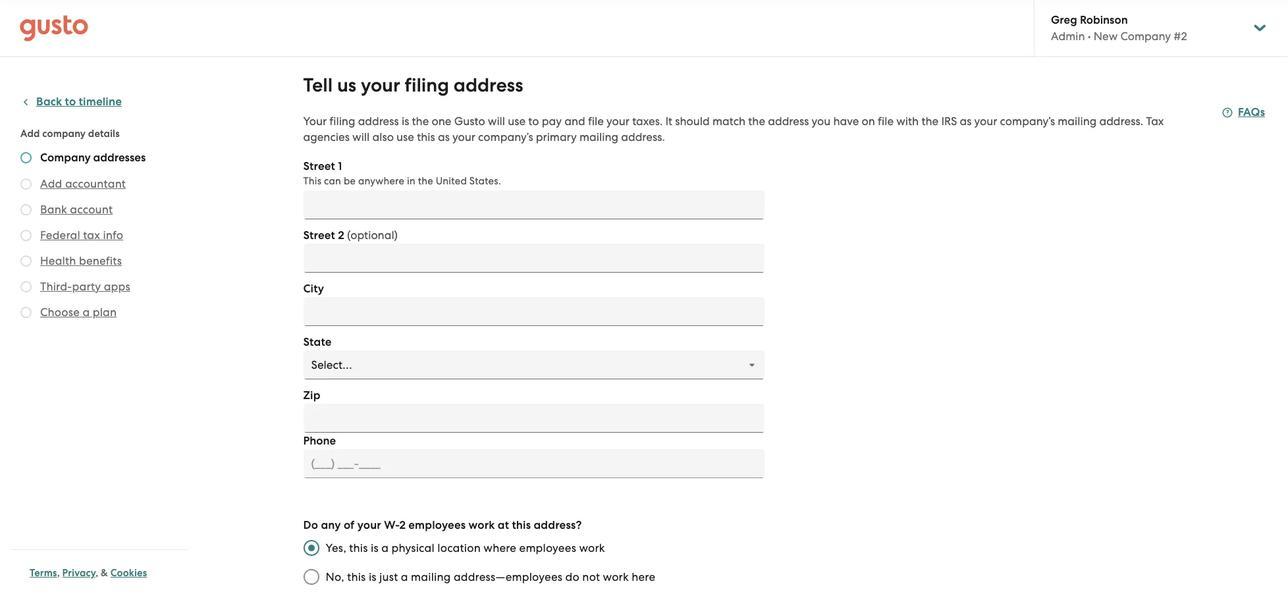 Task type: locate. For each thing, give the bounding box(es) containing it.
will right gusto
[[488, 115, 505, 128]]

1 check image from the top
[[20, 152, 32, 163]]

address up gusto
[[454, 74, 523, 97]]

address
[[454, 74, 523, 97], [358, 115, 399, 128], [768, 115, 809, 128]]

add company details
[[20, 128, 120, 140]]

1 horizontal spatial add
[[40, 177, 62, 190]]

check image for bank
[[20, 204, 32, 215]]

street 1 this can be anywhere in the united states.
[[303, 159, 501, 187]]

1 horizontal spatial address
[[454, 74, 523, 97]]

employees down address?
[[519, 541, 576, 555]]

it
[[666, 115, 673, 128]]

faqs
[[1238, 105, 1266, 119]]

1
[[338, 159, 342, 173]]

street
[[303, 159, 335, 173], [303, 229, 335, 242]]

0 vertical spatial employees
[[409, 518, 466, 532]]

check image for add
[[20, 179, 32, 190]]

a left plan
[[83, 306, 90, 319]]

as down one
[[438, 130, 450, 144]]

to right back
[[65, 95, 76, 109]]

company inside company addresses list
[[40, 151, 91, 165]]

Phone text field
[[303, 449, 764, 478]]

street inside street 1 this can be anywhere in the united states.
[[303, 159, 335, 173]]

your left taxes.
[[607, 115, 630, 128]]

your
[[361, 74, 400, 97], [607, 115, 630, 128], [975, 115, 998, 128], [453, 130, 476, 144], [357, 518, 381, 532]]

is left just
[[369, 570, 377, 584]]

us
[[337, 74, 356, 97]]

address. left tax
[[1100, 115, 1144, 128]]

not
[[583, 570, 600, 584]]

is
[[402, 115, 409, 128], [371, 541, 379, 555], [369, 570, 377, 584]]

2 left (optional)
[[338, 229, 344, 242]]

1 vertical spatial use
[[397, 130, 414, 144]]

do
[[303, 518, 318, 532]]

5 check image from the top
[[20, 307, 32, 318]]

be
[[344, 175, 356, 187]]

a down w-
[[382, 541, 389, 555]]

0 horizontal spatial use
[[397, 130, 414, 144]]

file right on
[[878, 115, 894, 128]]

company inside greg robinson admin • new company #2
[[1121, 30, 1171, 43]]

1 horizontal spatial file
[[878, 115, 894, 128]]

1 vertical spatial work
[[579, 541, 605, 555]]

a right just
[[401, 570, 408, 584]]

0 vertical spatial check image
[[20, 230, 32, 241]]

0 vertical spatial mailing
[[1058, 115, 1097, 128]]

address. down taxes.
[[621, 130, 665, 144]]

street for 2
[[303, 229, 335, 242]]

choose a plan button
[[40, 304, 117, 320]]

health benefits
[[40, 254, 122, 267]]

check image left bank
[[20, 204, 32, 215]]

company down company
[[40, 151, 91, 165]]

zip
[[303, 389, 321, 402]]

1 vertical spatial filing
[[330, 115, 355, 128]]

0 vertical spatial use
[[508, 115, 526, 128]]

do any of your w-2 employees work at this address?
[[303, 518, 582, 532]]

the
[[412, 115, 429, 128], [748, 115, 765, 128], [922, 115, 939, 128], [418, 175, 433, 187]]

1 horizontal spatial to
[[529, 115, 539, 128]]

check image for health
[[20, 256, 32, 267]]

1 vertical spatial to
[[529, 115, 539, 128]]

agencies
[[303, 130, 350, 144]]

back to timeline button
[[20, 94, 122, 110]]

greg
[[1051, 13, 1078, 27]]

states.
[[470, 175, 501, 187]]

filing up one
[[405, 74, 449, 97]]

Yes, this is a physical location where employees work radio
[[297, 534, 326, 563]]

use right the also
[[397, 130, 414, 144]]

0 vertical spatial company
[[1121, 30, 1171, 43]]

street left (optional)
[[303, 229, 335, 242]]

0 horizontal spatial address
[[358, 115, 399, 128]]

1 horizontal spatial filing
[[405, 74, 449, 97]]

this down one
[[417, 130, 435, 144]]

0 vertical spatial work
[[469, 518, 495, 532]]

use left pay
[[508, 115, 526, 128]]

back
[[36, 95, 62, 109]]

street up 'this'
[[303, 159, 335, 173]]

0 vertical spatial is
[[402, 115, 409, 128]]

0 horizontal spatial filing
[[330, 115, 355, 128]]

work up 'not'
[[579, 541, 605, 555]]

2 street from the top
[[303, 229, 335, 242]]

1 vertical spatial as
[[438, 130, 450, 144]]

mailing
[[1058, 115, 1097, 128], [580, 130, 619, 144], [411, 570, 451, 584]]

address?
[[534, 518, 582, 532]]

check image
[[20, 152, 32, 163], [20, 179, 32, 190], [20, 204, 32, 215], [20, 281, 32, 292], [20, 307, 32, 318]]

street 2 (optional)
[[303, 229, 398, 242]]

to inside button
[[65, 95, 76, 109]]

file right and
[[588, 115, 604, 128]]

add left company
[[20, 128, 40, 140]]

your
[[303, 115, 327, 128]]

0 horizontal spatial employees
[[409, 518, 466, 532]]

check image down add company details
[[20, 152, 32, 163]]

2 check image from the top
[[20, 179, 32, 190]]

add inside button
[[40, 177, 62, 190]]

address up the also
[[358, 115, 399, 128]]

#2
[[1174, 30, 1188, 43]]

company
[[1121, 30, 1171, 43], [40, 151, 91, 165]]

1 vertical spatial address.
[[621, 130, 665, 144]]

1 vertical spatial company's
[[478, 130, 533, 144]]

0 vertical spatial address.
[[1100, 115, 1144, 128]]

no, this is just a mailing address—employees do not work here
[[326, 570, 656, 584]]

0 vertical spatial company's
[[1000, 115, 1055, 128]]

to left pay
[[529, 115, 539, 128]]

plan
[[93, 306, 117, 319]]

add accountant
[[40, 177, 126, 190]]

3 check image from the top
[[20, 204, 32, 215]]

2 vertical spatial is
[[369, 570, 377, 584]]

phone
[[303, 434, 336, 448]]

the inside street 1 this can be anywhere in the united states.
[[418, 175, 433, 187]]

as right irs
[[960, 115, 972, 128]]

you
[[812, 115, 831, 128]]

company left #2
[[1121, 30, 1171, 43]]

check image left health
[[20, 256, 32, 267]]

1 vertical spatial employees
[[519, 541, 576, 555]]

•
[[1088, 30, 1091, 43]]

check image left add accountant
[[20, 179, 32, 190]]

where
[[484, 541, 517, 555]]

2 check image from the top
[[20, 256, 32, 267]]

will left the also
[[352, 130, 370, 144]]

2 up physical
[[399, 518, 406, 532]]

0 horizontal spatial will
[[352, 130, 370, 144]]

0 horizontal spatial file
[[588, 115, 604, 128]]

0 vertical spatial 2
[[338, 229, 344, 242]]

employees up the location
[[409, 518, 466, 532]]

work left at
[[469, 518, 495, 532]]

1 horizontal spatial a
[[382, 541, 389, 555]]

1 check image from the top
[[20, 230, 32, 241]]

1 vertical spatial company
[[40, 151, 91, 165]]

0 horizontal spatial to
[[65, 95, 76, 109]]

2 vertical spatial a
[[401, 570, 408, 584]]

check image left third-
[[20, 281, 32, 292]]

check image left choose
[[20, 307, 32, 318]]

apps
[[104, 280, 130, 293]]

add up bank
[[40, 177, 62, 190]]

, left privacy
[[57, 567, 60, 579]]

the left one
[[412, 115, 429, 128]]

0 horizontal spatial address.
[[621, 130, 665, 144]]

0 vertical spatial street
[[303, 159, 335, 173]]

should
[[675, 115, 710, 128]]

1 horizontal spatial will
[[488, 115, 505, 128]]

work right 'not'
[[603, 570, 629, 584]]

1 horizontal spatial employees
[[519, 541, 576, 555]]

home image
[[20, 15, 88, 41]]

addresses
[[93, 151, 146, 165]]

your right us
[[361, 74, 400, 97]]

yes,
[[326, 541, 346, 555]]

cookies button
[[111, 565, 147, 581]]

third-
[[40, 280, 72, 293]]

terms
[[30, 567, 57, 579]]

your right of
[[357, 518, 381, 532]]

work
[[469, 518, 495, 532], [579, 541, 605, 555], [603, 570, 629, 584]]

tax
[[1146, 115, 1164, 128]]

check image
[[20, 230, 32, 241], [20, 256, 32, 267]]

1 vertical spatial add
[[40, 177, 62, 190]]

add for add company details
[[20, 128, 40, 140]]

1 horizontal spatial company
[[1121, 30, 1171, 43]]

check image for third-
[[20, 281, 32, 292]]

, left &
[[96, 567, 98, 579]]

0 horizontal spatial ,
[[57, 567, 60, 579]]

4 check image from the top
[[20, 281, 32, 292]]

timeline
[[79, 95, 122, 109]]

address left you
[[768, 115, 809, 128]]

do
[[566, 570, 580, 584]]

choose a plan
[[40, 306, 117, 319]]

1 vertical spatial mailing
[[580, 130, 619, 144]]

No, this is just a mailing address—employees do not work here radio
[[297, 563, 326, 592]]

1 street from the top
[[303, 159, 335, 173]]

City field
[[303, 297, 764, 326]]

is for a
[[371, 541, 379, 555]]

0 vertical spatial as
[[960, 115, 972, 128]]

is left physical
[[371, 541, 379, 555]]

match
[[713, 115, 746, 128]]

filing
[[405, 74, 449, 97], [330, 115, 355, 128]]

0 horizontal spatial 2
[[338, 229, 344, 242]]

employees
[[409, 518, 466, 532], [519, 541, 576, 555]]

&
[[101, 567, 108, 579]]

a
[[83, 306, 90, 319], [382, 541, 389, 555], [401, 570, 408, 584]]

0 horizontal spatial company
[[40, 151, 91, 165]]

1 vertical spatial street
[[303, 229, 335, 242]]

back to timeline
[[36, 95, 122, 109]]

1 vertical spatial is
[[371, 541, 379, 555]]

0 horizontal spatial a
[[83, 306, 90, 319]]

2
[[338, 229, 344, 242], [399, 518, 406, 532]]

0 horizontal spatial add
[[20, 128, 40, 140]]

address—employees
[[454, 570, 563, 584]]

1 horizontal spatial 2
[[399, 518, 406, 532]]

0 vertical spatial will
[[488, 115, 505, 128]]

0 horizontal spatial mailing
[[411, 570, 451, 584]]

address.
[[1100, 115, 1144, 128], [621, 130, 665, 144]]

1 horizontal spatial ,
[[96, 567, 98, 579]]

1 vertical spatial check image
[[20, 256, 32, 267]]

1 horizontal spatial company's
[[1000, 115, 1055, 128]]

this inside your filing address is the one gusto will use to pay and file your taxes. it should match the address you have on file with the irs as your company's mailing address. tax agencies will also use this as your company's primary mailing address.
[[417, 130, 435, 144]]

this
[[417, 130, 435, 144], [512, 518, 531, 532], [349, 541, 368, 555], [347, 570, 366, 584]]

pay
[[542, 115, 562, 128]]

0 vertical spatial to
[[65, 95, 76, 109]]

physical
[[392, 541, 435, 555]]

filing up agencies
[[330, 115, 355, 128]]

the right in
[[418, 175, 433, 187]]

0 vertical spatial a
[[83, 306, 90, 319]]

party
[[72, 280, 101, 293]]

accountant
[[65, 177, 126, 190]]

2 horizontal spatial mailing
[[1058, 115, 1097, 128]]

1 horizontal spatial address.
[[1100, 115, 1144, 128]]

check image left federal on the top
[[20, 230, 32, 241]]

company addresses list
[[20, 151, 182, 323]]

0 vertical spatial add
[[20, 128, 40, 140]]

company addresses
[[40, 151, 146, 165]]

file
[[588, 115, 604, 128], [878, 115, 894, 128]]

as
[[960, 115, 972, 128], [438, 130, 450, 144]]

is left one
[[402, 115, 409, 128]]



Task type: vqa. For each thing, say whether or not it's contained in the screenshot.
the will to the left
yes



Task type: describe. For each thing, give the bounding box(es) containing it.
robinson
[[1080, 13, 1128, 27]]

company
[[42, 128, 86, 140]]

cookies
[[111, 567, 147, 579]]

third-party apps button
[[40, 279, 130, 294]]

2 horizontal spatial a
[[401, 570, 408, 584]]

2 horizontal spatial address
[[768, 115, 809, 128]]

1 vertical spatial will
[[352, 130, 370, 144]]

1 horizontal spatial as
[[960, 115, 972, 128]]

health
[[40, 254, 76, 267]]

faqs button
[[1223, 105, 1266, 121]]

to inside your filing address is the one gusto will use to pay and file your taxes. it should match the address you have on file with the irs as your company's mailing address. tax agencies will also use this as your company's primary mailing address.
[[529, 115, 539, 128]]

2 vertical spatial mailing
[[411, 570, 451, 584]]

can
[[324, 175, 341, 187]]

health benefits button
[[40, 253, 122, 269]]

Street 1 field
[[303, 190, 764, 219]]

also
[[372, 130, 394, 144]]

1 vertical spatial a
[[382, 541, 389, 555]]

is inside your filing address is the one gusto will use to pay and file your taxes. it should match the address you have on file with the irs as your company's mailing address. tax agencies will also use this as your company's primary mailing address.
[[402, 115, 409, 128]]

at
[[498, 518, 509, 532]]

this right no,
[[347, 570, 366, 584]]

any
[[321, 518, 341, 532]]

one
[[432, 115, 452, 128]]

state
[[303, 335, 332, 349]]

this right at
[[512, 518, 531, 532]]

is for just
[[369, 570, 377, 584]]

0 horizontal spatial as
[[438, 130, 450, 144]]

taxes.
[[632, 115, 663, 128]]

add accountant button
[[40, 176, 126, 192]]

have
[[834, 115, 859, 128]]

filing inside your filing address is the one gusto will use to pay and file your taxes. it should match the address you have on file with the irs as your company's mailing address. tax agencies will also use this as your company's primary mailing address.
[[330, 115, 355, 128]]

your down gusto
[[453, 130, 476, 144]]

new
[[1094, 30, 1118, 43]]

Street 2 field
[[303, 244, 764, 273]]

united
[[436, 175, 467, 187]]

benefits
[[79, 254, 122, 267]]

1 horizontal spatial use
[[508, 115, 526, 128]]

1 , from the left
[[57, 567, 60, 579]]

privacy link
[[62, 567, 96, 579]]

1 horizontal spatial mailing
[[580, 130, 619, 144]]

yes, this is a physical location where employees work
[[326, 541, 605, 555]]

the right match
[[748, 115, 765, 128]]

bank
[[40, 203, 67, 216]]

federal
[[40, 229, 80, 242]]

(optional)
[[347, 229, 398, 242]]

check image for federal
[[20, 230, 32, 241]]

1 vertical spatial 2
[[399, 518, 406, 532]]

0 horizontal spatial company's
[[478, 130, 533, 144]]

2 file from the left
[[878, 115, 894, 128]]

here
[[632, 570, 656, 584]]

no,
[[326, 570, 344, 584]]

info
[[103, 229, 123, 242]]

your filing address is the one gusto will use to pay and file your taxes. it should match the address you have on file with the irs as your company's mailing address. tax agencies will also use this as your company's primary mailing address.
[[303, 115, 1164, 144]]

the left irs
[[922, 115, 939, 128]]

Zip field
[[303, 404, 764, 433]]

irs
[[942, 115, 957, 128]]

greg robinson admin • new company #2
[[1051, 13, 1188, 43]]

city
[[303, 282, 324, 296]]

and
[[565, 115, 585, 128]]

w-
[[384, 518, 399, 532]]

choose
[[40, 306, 80, 319]]

tell
[[303, 74, 333, 97]]

federal tax info button
[[40, 227, 123, 243]]

your right irs
[[975, 115, 998, 128]]

in
[[407, 175, 416, 187]]

federal tax info
[[40, 229, 123, 242]]

gusto
[[454, 115, 485, 128]]

of
[[344, 518, 355, 532]]

with
[[897, 115, 919, 128]]

this right the yes,
[[349, 541, 368, 555]]

account
[[70, 203, 113, 216]]

privacy
[[62, 567, 96, 579]]

a inside choose a plan button
[[83, 306, 90, 319]]

add for add accountant
[[40, 177, 62, 190]]

2 vertical spatial work
[[603, 570, 629, 584]]

terms link
[[30, 567, 57, 579]]

primary
[[536, 130, 577, 144]]

street for 1
[[303, 159, 335, 173]]

on
[[862, 115, 875, 128]]

1 file from the left
[[588, 115, 604, 128]]

0 vertical spatial filing
[[405, 74, 449, 97]]

this
[[303, 175, 322, 187]]

location
[[438, 541, 481, 555]]

anywhere
[[358, 175, 405, 187]]

third-party apps
[[40, 280, 130, 293]]

tax
[[83, 229, 100, 242]]

bank account
[[40, 203, 113, 216]]

2 , from the left
[[96, 567, 98, 579]]

admin
[[1051, 30, 1085, 43]]

just
[[379, 570, 398, 584]]

check image for choose
[[20, 307, 32, 318]]

tell us your filing address
[[303, 74, 523, 97]]

details
[[88, 128, 120, 140]]

terms , privacy , & cookies
[[30, 567, 147, 579]]

bank account button
[[40, 202, 113, 217]]



